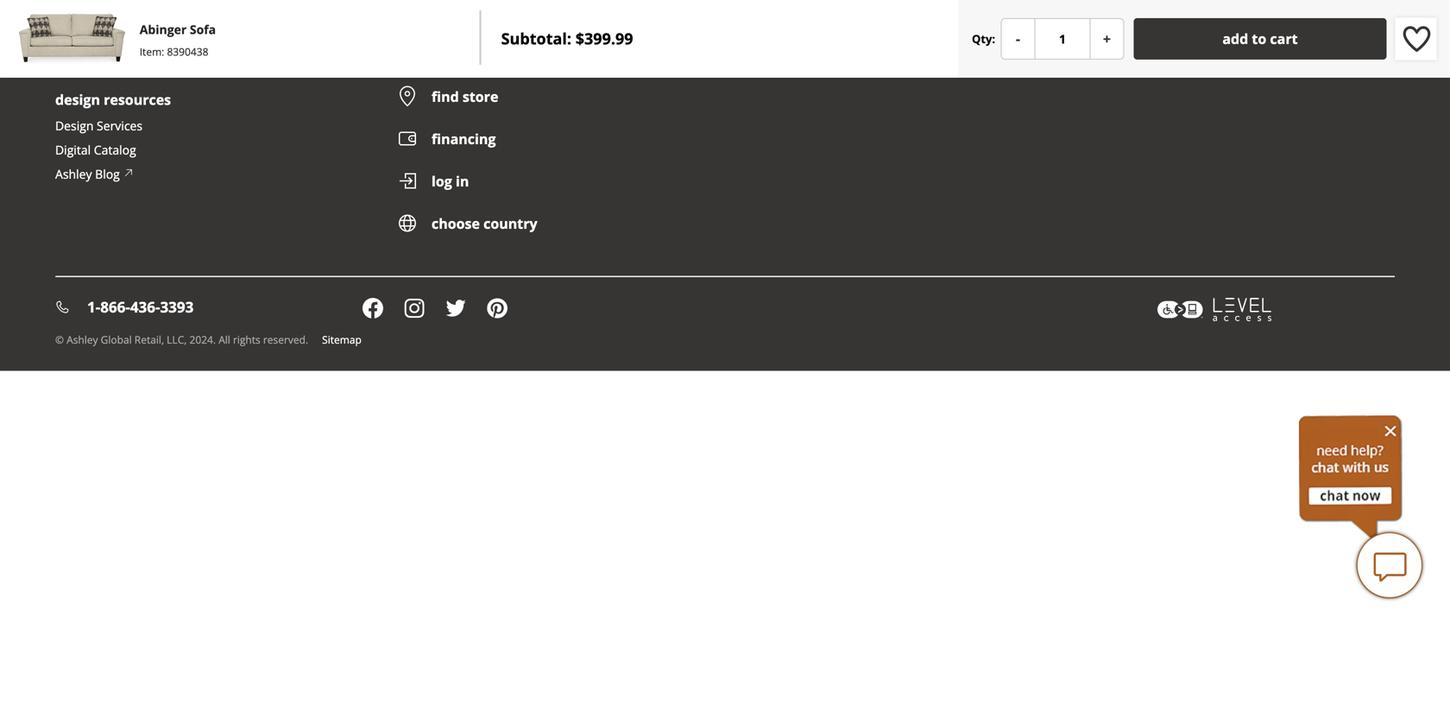 Task type: locate. For each thing, give the bounding box(es) containing it.
choose
[[432, 214, 480, 233]]

design for design resources
[[55, 90, 100, 109]]

digital catalog link
[[55, 141, 136, 159]]

log
[[432, 172, 452, 191]]

copyright element
[[55, 333, 308, 347]]

add
[[1223, 29, 1249, 48]]

to
[[1253, 29, 1267, 48]]

llc,
[[167, 333, 187, 347]]

reserved.
[[263, 333, 308, 347]]

sitemap link
[[322, 333, 362, 347]]

global
[[101, 333, 132, 347]]

all
[[219, 333, 230, 347]]

© ashley global retail, llc, 2024. all rights reserved.
[[55, 333, 308, 347]]

design for design services digital catalog
[[55, 118, 94, 134]]

find store link
[[397, 86, 712, 108]]

catalog
[[94, 142, 136, 158]]

ashley
[[55, 166, 92, 182], [67, 333, 98, 347]]

1-
[[87, 297, 100, 317]]

0 vertical spatial ashley
[[55, 166, 92, 182]]

2 design from the top
[[55, 118, 94, 134]]

design up design services link
[[55, 90, 100, 109]]

ashley pintrest image
[[487, 298, 508, 320]]

design up digital
[[55, 118, 94, 134]]

1 design from the top
[[55, 90, 100, 109]]

add to cart
[[1223, 29, 1299, 48]]

item:
[[140, 44, 164, 59]]

digital
[[55, 142, 91, 158]]

1 vertical spatial ashley
[[67, 333, 98, 347]]

abinger
[[140, 21, 187, 38]]

ashley facebook image
[[363, 298, 383, 320]]

choose country link
[[397, 213, 712, 235]]

abinger sofa, natural, large image
[[18, 12, 127, 65]]

ashley right ©
[[67, 333, 98, 347]]

1 vertical spatial design
[[55, 118, 94, 134]]

$399.99
[[576, 28, 634, 49]]

1-866-436-3393
[[87, 297, 194, 317]]

cart
[[1271, 29, 1299, 48]]

choose country
[[432, 214, 538, 233]]

in
[[456, 172, 469, 191]]

dialogue message for liveperson image
[[1300, 415, 1403, 540]]

None text field
[[1035, 18, 1091, 60]]

design services link
[[55, 117, 143, 135]]

design resources
[[55, 90, 171, 109]]

country
[[484, 214, 538, 233]]

design
[[55, 90, 100, 109], [55, 118, 94, 134]]

None button
[[1001, 18, 1036, 60], [1090, 18, 1125, 60], [1001, 18, 1036, 60], [1090, 18, 1125, 60]]

design inside the design services digital catalog
[[55, 118, 94, 134]]

ashley down digital
[[55, 166, 92, 182]]

log in
[[432, 172, 469, 191]]

sofa
[[190, 21, 216, 38]]

0 vertical spatial design
[[55, 90, 100, 109]]

find
[[432, 87, 459, 106]]



Task type: describe. For each thing, give the bounding box(es) containing it.
ashley account operations element
[[397, 86, 712, 235]]

ashley twitter image
[[446, 298, 466, 320]]

3393
[[160, 297, 194, 317]]

ashley blog
[[55, 166, 120, 182]]

ashley social links element
[[363, 298, 1117, 320]]

2024.
[[190, 333, 216, 347]]

abinger sofa item: 8390438
[[140, 21, 216, 59]]

retail,
[[135, 333, 164, 347]]

866-
[[100, 297, 130, 317]]

qty:
[[973, 31, 996, 47]]

subtotal: $399.99
[[501, 28, 634, 49]]

design services digital catalog
[[55, 118, 143, 158]]

8390438
[[167, 44, 209, 59]]

ashley blog link
[[55, 166, 134, 183]]

log in link
[[397, 171, 712, 192]]

financing link
[[397, 128, 712, 150]]

find store
[[432, 87, 499, 106]]

subtotal:
[[501, 28, 572, 49]]

©
[[55, 333, 64, 347]]

chat bubble mobile view image
[[1356, 531, 1425, 600]]

1-866-436-3393 link
[[55, 297, 455, 317]]

store
[[463, 87, 499, 106]]

blog
[[95, 166, 120, 182]]

436-
[[130, 297, 160, 317]]

services
[[97, 118, 143, 134]]

financing
[[432, 130, 496, 148]]

sitemap
[[322, 333, 362, 347]]

rights
[[233, 333, 261, 347]]

resources
[[104, 90, 171, 109]]

ashley instagram image
[[404, 298, 425, 320]]

add to cart button
[[1134, 18, 1387, 60]]



Task type: vqa. For each thing, say whether or not it's contained in the screenshot.
"ORDER" on the top right
no



